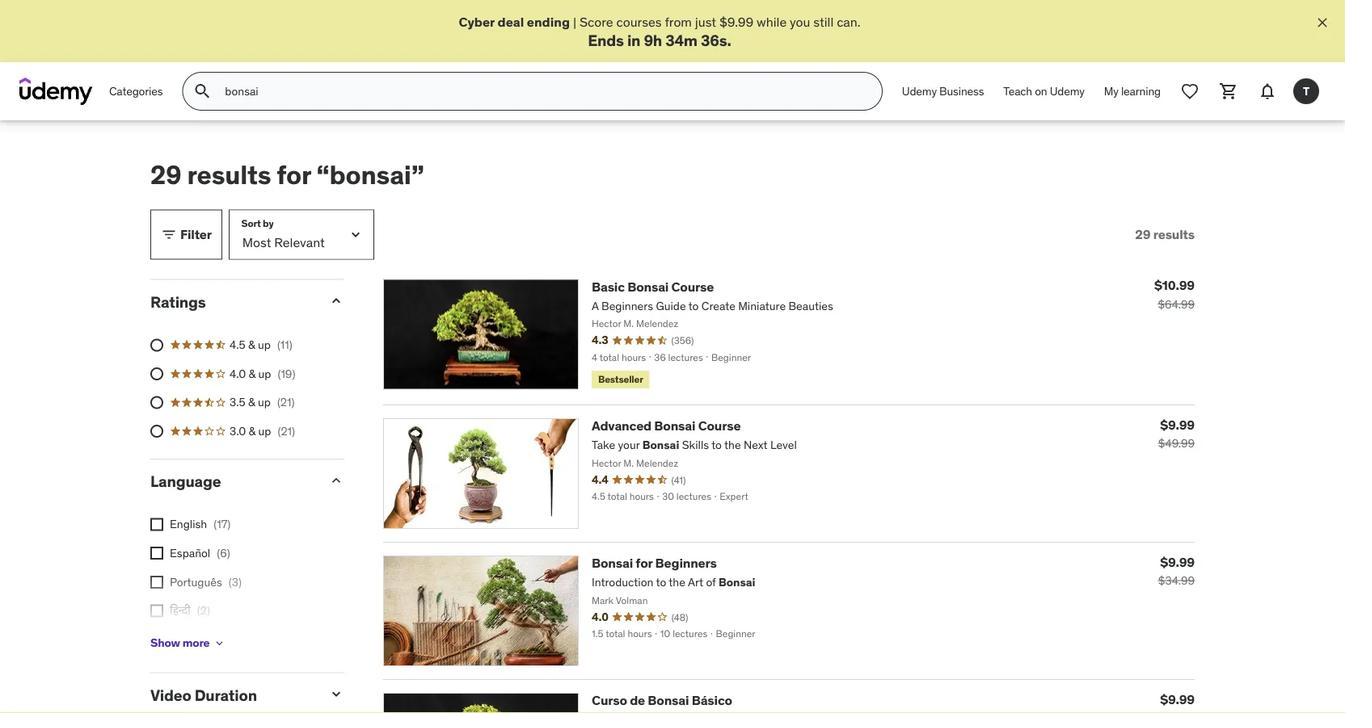Task type: describe. For each thing, give the bounding box(es) containing it.
Search for anything text field
[[222, 78, 862, 105]]

my learning link
[[1094, 72, 1170, 111]]

$9.99 for $9.99 $34.99
[[1160, 554, 1195, 571]]

more
[[182, 636, 210, 651]]

de
[[630, 693, 645, 709]]

(19)
[[278, 367, 295, 381]]

still
[[813, 13, 834, 30]]

(3)
[[229, 575, 242, 589]]

(17)
[[214, 517, 231, 532]]

english
[[170, 517, 207, 532]]

small image inside filter button
[[161, 227, 177, 243]]

हिन्दी (2)
[[170, 604, 210, 618]]

advanced bonsai course link
[[592, 418, 741, 435]]

udemy business
[[902, 84, 984, 99]]

my learning
[[1104, 84, 1161, 99]]

from
[[665, 13, 692, 30]]

xsmall image for हिन्दी
[[150, 605, 163, 618]]

basic
[[592, 279, 625, 295]]

& for 4.5
[[248, 338, 255, 352]]

1 horizontal spatial for
[[636, 555, 653, 572]]

bonsai right advanced
[[654, 418, 695, 435]]

notifications image
[[1258, 82, 1277, 101]]

bonsai right 'de'
[[648, 693, 689, 709]]

4.5 & up (11)
[[230, 338, 292, 352]]

teach on udemy
[[1003, 84, 1085, 99]]

español (6)
[[170, 546, 230, 561]]

up for 4.0 & up
[[258, 367, 271, 381]]

categories button
[[99, 72, 172, 111]]

courses
[[616, 13, 662, 30]]

up for 4.5 & up
[[258, 338, 271, 352]]

wishlist image
[[1180, 82, 1200, 101]]

score
[[580, 13, 613, 30]]

language
[[150, 472, 221, 491]]

3.5 & up (21)
[[230, 395, 295, 410]]

(21) for 3.5 & up (21)
[[277, 395, 295, 410]]

business
[[939, 84, 984, 99]]

1 horizontal spatial small image
[[328, 687, 344, 703]]

português
[[170, 575, 222, 589]]

beginners
[[655, 555, 717, 572]]

4.5
[[230, 338, 245, 352]]

3.5
[[230, 395, 245, 410]]

curso de bonsai básico
[[592, 693, 732, 709]]

29 results status
[[1135, 226, 1195, 243]]

español
[[170, 546, 210, 561]]

& for 3.0
[[249, 424, 256, 439]]

course for advanced bonsai course
[[698, 418, 741, 435]]

$9.99 $49.99
[[1158, 417, 1195, 451]]

shopping cart with 0 items image
[[1219, 82, 1238, 101]]

$9.99 $34.99
[[1158, 554, 1195, 589]]

small image for language
[[328, 473, 344, 489]]

bonsai left beginners
[[592, 555, 633, 572]]

can.
[[837, 13, 861, 30]]

teach
[[1003, 84, 1032, 99]]

|
[[573, 13, 576, 30]]

show more button
[[150, 628, 226, 660]]

$9.99 for $9.99
[[1160, 692, 1195, 708]]

udemy image
[[19, 78, 93, 105]]

cyber
[[459, 13, 495, 30]]

& for 4.0
[[249, 367, 256, 381]]

$9.99 inside cyber deal ending | score courses from just $9.99 while you still can. ends in 9h 34m 36s .
[[719, 13, 754, 30]]

on
[[1035, 84, 1047, 99]]

deutsch
[[170, 632, 212, 647]]

$34.99
[[1158, 574, 1195, 589]]

bonsai for beginners link
[[592, 555, 717, 572]]

basic bonsai course
[[592, 279, 714, 295]]



Task type: locate. For each thing, give the bounding box(es) containing it.
course for basic bonsai course
[[671, 279, 714, 295]]

learning
[[1121, 84, 1161, 99]]

ending
[[527, 13, 570, 30]]

1 up from the top
[[258, 338, 271, 352]]

you
[[790, 13, 810, 30]]

results for 29 results
[[1153, 226, 1195, 243]]

$9.99
[[719, 13, 754, 30], [1160, 417, 1195, 433], [1160, 554, 1195, 571], [1160, 692, 1195, 708]]

& right 3.0
[[249, 424, 256, 439]]

bonsai for beginners
[[592, 555, 717, 572]]

curso
[[592, 693, 627, 709]]

português (3)
[[170, 575, 242, 589]]

0 horizontal spatial udemy
[[902, 84, 937, 99]]

0 horizontal spatial 29
[[150, 159, 182, 191]]

(6)
[[217, 546, 230, 561]]

& right the 4.0
[[249, 367, 256, 381]]

curso de bonsai básico link
[[592, 693, 732, 709]]

xsmall image left हिन्दी
[[150, 605, 163, 618]]

1 & from the top
[[248, 338, 255, 352]]

results for 29 results for "bonsai"
[[187, 159, 271, 191]]

categories
[[109, 84, 163, 99]]

$64.99
[[1158, 297, 1195, 312]]

filter button
[[150, 210, 222, 260]]

udemy left the business
[[902, 84, 937, 99]]

3 & from the top
[[248, 395, 255, 410]]

4 & from the top
[[249, 424, 256, 439]]

results up filter
[[187, 159, 271, 191]]

1 udemy from the left
[[902, 84, 937, 99]]

29 results
[[1135, 226, 1195, 243]]

language button
[[150, 472, 315, 491]]

"bonsai"
[[317, 159, 424, 191]]

1 vertical spatial for
[[636, 555, 653, 572]]

0 vertical spatial results
[[187, 159, 271, 191]]

deal
[[498, 13, 524, 30]]

básico
[[692, 693, 732, 709]]

xsmall image right more in the bottom left of the page
[[213, 637, 226, 650]]

basic bonsai course link
[[592, 279, 714, 295]]

0 horizontal spatial for
[[277, 159, 311, 191]]

while
[[757, 13, 787, 30]]

0 horizontal spatial results
[[187, 159, 271, 191]]

(21)
[[277, 395, 295, 410], [278, 424, 295, 439]]

close image
[[1314, 15, 1331, 31]]

1 vertical spatial small image
[[328, 473, 344, 489]]

0 horizontal spatial small image
[[161, 227, 177, 243]]

4.0 & up (19)
[[230, 367, 295, 381]]

udemy
[[902, 84, 937, 99], [1050, 84, 1085, 99]]

.
[[727, 30, 731, 50]]

show more
[[150, 636, 210, 651]]

course
[[671, 279, 714, 295], [698, 418, 741, 435]]

&
[[248, 338, 255, 352], [249, 367, 256, 381], [248, 395, 255, 410], [249, 424, 256, 439]]

2 & from the top
[[249, 367, 256, 381]]

up for 3.5 & up
[[258, 395, 271, 410]]

$9.99 inside $9.99 $49.99
[[1160, 417, 1195, 433]]

xsmall image
[[150, 547, 163, 560]]

0 vertical spatial (21)
[[277, 395, 295, 410]]

1 vertical spatial (21)
[[278, 424, 295, 439]]

xsmall image for português
[[150, 576, 163, 589]]

& right the 3.5
[[248, 395, 255, 410]]

video duration button
[[150, 686, 315, 705]]

1 horizontal spatial 29
[[1135, 226, 1151, 243]]

1 vertical spatial small image
[[328, 687, 344, 703]]

1 horizontal spatial results
[[1153, 226, 1195, 243]]

(21) for 3.0 & up (21)
[[278, 424, 295, 439]]

in
[[627, 30, 640, 50]]

3.0 & up (21)
[[230, 424, 295, 439]]

t
[[1303, 84, 1310, 98]]

xsmall image
[[150, 519, 163, 532], [150, 576, 163, 589], [150, 605, 163, 618], [213, 637, 226, 650]]

ratings button
[[150, 292, 315, 312]]

small image
[[328, 293, 344, 309], [328, 473, 344, 489]]

0 vertical spatial course
[[671, 279, 714, 295]]

xsmall image inside the show more button
[[213, 637, 226, 650]]

up for 3.0 & up
[[258, 424, 271, 439]]

up left "(19)" at the bottom left
[[258, 367, 271, 381]]

up right 3.0
[[258, 424, 271, 439]]

2 udemy from the left
[[1050, 84, 1085, 99]]

1 small image from the top
[[328, 293, 344, 309]]

up
[[258, 338, 271, 352], [258, 367, 271, 381], [258, 395, 271, 410], [258, 424, 271, 439]]

t link
[[1287, 72, 1326, 111]]

english (17)
[[170, 517, 231, 532]]

1 horizontal spatial udemy
[[1050, 84, 1085, 99]]

bonsai right the basic
[[627, 279, 669, 295]]

small image
[[161, 227, 177, 243], [328, 687, 344, 703]]

0 vertical spatial for
[[277, 159, 311, 191]]

& right 4.5
[[248, 338, 255, 352]]

1 vertical spatial results
[[1153, 226, 1195, 243]]

0 vertical spatial 29
[[150, 159, 182, 191]]

teach on udemy link
[[994, 72, 1094, 111]]

3.0
[[230, 424, 246, 439]]

for left beginners
[[636, 555, 653, 572]]

advanced
[[592, 418, 652, 435]]

up left "(11)"
[[258, 338, 271, 352]]

1 vertical spatial course
[[698, 418, 741, 435]]

xsmall image up xsmall icon
[[150, 519, 163, 532]]

ends
[[588, 30, 624, 50]]

up right the 3.5
[[258, 395, 271, 410]]

29 results for "bonsai"
[[150, 159, 424, 191]]

(11)
[[277, 338, 292, 352]]

ratings
[[150, 292, 206, 312]]

duration
[[195, 686, 257, 705]]

$10.99
[[1154, 277, 1195, 294]]

0 vertical spatial small image
[[161, 227, 177, 243]]

9h 34m 36s
[[644, 30, 727, 50]]

udemy business link
[[892, 72, 994, 111]]

bonsai
[[627, 279, 669, 295], [654, 418, 695, 435], [592, 555, 633, 572], [648, 693, 689, 709]]

& for 3.5
[[248, 395, 255, 410]]

4 up from the top
[[258, 424, 271, 439]]

2 small image from the top
[[328, 473, 344, 489]]

for left "bonsai"
[[277, 159, 311, 191]]

results up $10.99
[[1153, 226, 1195, 243]]

submit search image
[[193, 82, 212, 101]]

filter
[[180, 226, 212, 243]]

(2)
[[197, 604, 210, 618]]

for
[[277, 159, 311, 191], [636, 555, 653, 572]]

cyber deal ending | score courses from just $9.99 while you still can. ends in 9h 34m 36s .
[[459, 13, 861, 50]]

udemy right on on the right of the page
[[1050, 84, 1085, 99]]

29 for 29 results for "bonsai"
[[150, 159, 182, 191]]

my
[[1104, 84, 1119, 99]]

small image for ratings
[[328, 293, 344, 309]]

$49.99
[[1158, 437, 1195, 451]]

(21) down "(19)" at the bottom left
[[277, 395, 295, 410]]

29 for 29 results
[[1135, 226, 1151, 243]]

(21) down 3.5 & up (21)
[[278, 424, 295, 439]]

results
[[187, 159, 271, 191], [1153, 226, 1195, 243]]

show
[[150, 636, 180, 651]]

video duration
[[150, 686, 257, 705]]

2 up from the top
[[258, 367, 271, 381]]

video
[[150, 686, 191, 705]]

4.0
[[230, 367, 246, 381]]

just
[[695, 13, 716, 30]]

xsmall image for english
[[150, 519, 163, 532]]

$10.99 $64.99
[[1154, 277, 1195, 312]]

0 vertical spatial small image
[[328, 293, 344, 309]]

$9.99 inside $9.99 $34.99
[[1160, 554, 1195, 571]]

1 vertical spatial 29
[[1135, 226, 1151, 243]]

xsmall image down xsmall icon
[[150, 576, 163, 589]]

$9.99 for $9.99 $49.99
[[1160, 417, 1195, 433]]

हिन्दी
[[170, 604, 191, 618]]

advanced bonsai course
[[592, 418, 741, 435]]

3 up from the top
[[258, 395, 271, 410]]



Task type: vqa. For each thing, say whether or not it's contained in the screenshot.


